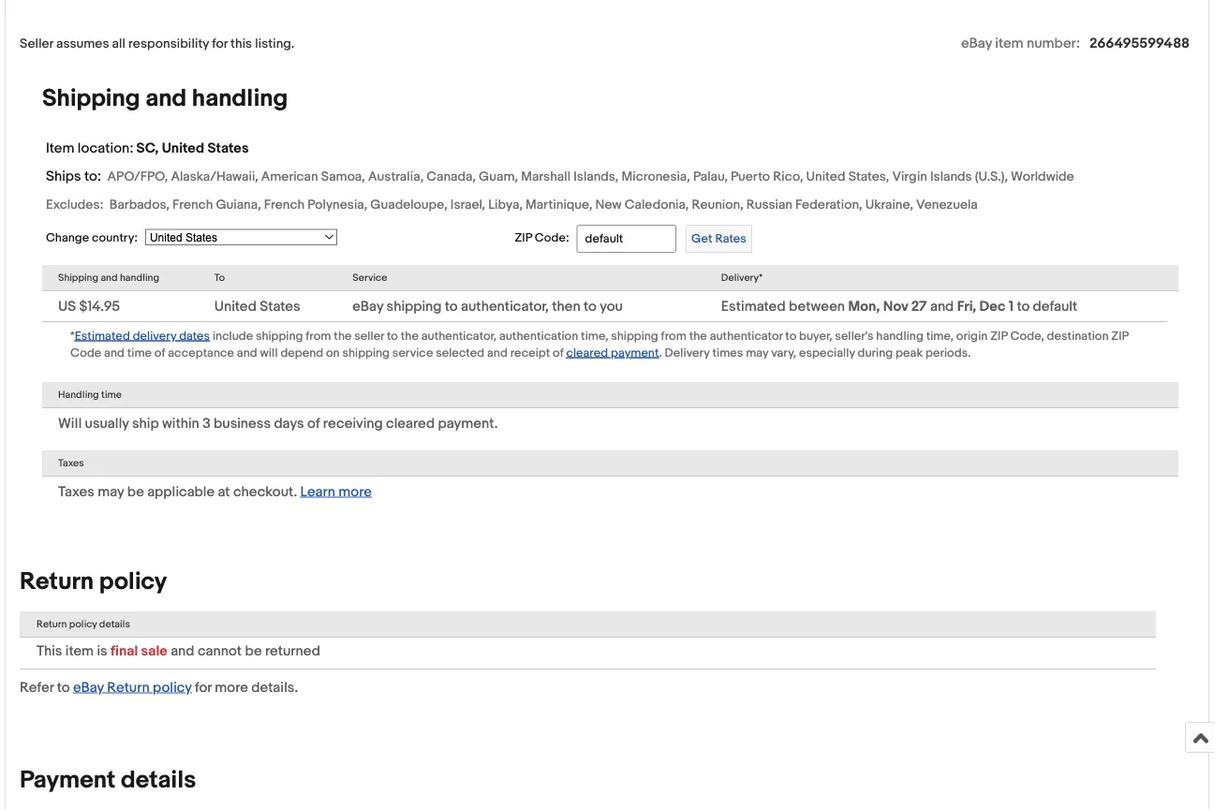 Task type: locate. For each thing, give the bounding box(es) containing it.
receiving
[[323, 415, 383, 432]]

and right the code
[[104, 346, 125, 360]]

1 time, from the left
[[581, 329, 609, 344]]

ebay down "service"
[[353, 298, 384, 315]]

2 from from the left
[[661, 329, 687, 344]]

0 horizontal spatial handling
[[120, 272, 159, 284]]

alaska/hawaii,
[[171, 169, 258, 185]]

estimated up authenticator
[[722, 298, 786, 315]]

from up .
[[661, 329, 687, 344]]

and right 27 on the right of page
[[931, 298, 955, 315]]

more down cannot
[[215, 680, 248, 696]]

1 vertical spatial authenticator,
[[422, 329, 497, 344]]

0 vertical spatial item
[[996, 35, 1024, 52]]

to left you
[[584, 298, 597, 315]]

item
[[996, 35, 1024, 52], [65, 643, 94, 660]]

1 horizontal spatial french
[[264, 197, 305, 213]]

0 horizontal spatial cleared
[[386, 415, 435, 432]]

ebay left number:
[[962, 35, 993, 52]]

for down cannot
[[195, 680, 212, 696]]

1 vertical spatial return
[[37, 619, 67, 631]]

shipping up "us $14.95"
[[58, 272, 98, 284]]

authenticator, up authentication at top
[[461, 298, 549, 315]]

during
[[858, 346, 893, 360]]

get rates
[[692, 232, 747, 246]]

0 horizontal spatial item
[[65, 643, 94, 660]]

acceptance
[[168, 346, 234, 360]]

this
[[37, 643, 62, 660]]

1 taxes from the top
[[58, 457, 84, 470]]

the up delivery on the top of page
[[690, 329, 707, 344]]

the up on
[[334, 329, 352, 344]]

ebay down is
[[73, 680, 104, 696]]

states up will
[[260, 298, 301, 315]]

time, up cleared payment link
[[581, 329, 609, 344]]

0 horizontal spatial time,
[[581, 329, 609, 344]]

get
[[692, 232, 713, 246]]

estimated
[[722, 298, 786, 315], [75, 329, 130, 344]]

0 horizontal spatial ebay
[[73, 680, 104, 696]]

0 horizontal spatial from
[[306, 329, 331, 344]]

fri,
[[958, 298, 977, 315]]

this
[[231, 36, 252, 52]]

estimated up the code
[[75, 329, 130, 344]]

time up usually on the left of the page
[[101, 389, 122, 401]]

and right sale
[[171, 643, 195, 660]]

1 french from the left
[[173, 197, 213, 213]]

palau,
[[694, 169, 728, 185]]

1 vertical spatial estimated
[[75, 329, 130, 344]]

the up service
[[401, 329, 419, 344]]

0 horizontal spatial the
[[334, 329, 352, 344]]

1 horizontal spatial cleared
[[567, 346, 609, 360]]

ships
[[46, 168, 81, 185]]

1 horizontal spatial estimated
[[722, 298, 786, 315]]

1 horizontal spatial ebay
[[353, 298, 384, 315]]

1 vertical spatial for
[[195, 680, 212, 696]]

american
[[261, 169, 318, 185]]

may
[[746, 346, 769, 360], [98, 484, 124, 501]]

ebay return policy link
[[73, 680, 192, 696]]

2 vertical spatial return
[[107, 680, 150, 696]]

and up $14.95
[[101, 272, 118, 284]]

3 the from the left
[[690, 329, 707, 344]]

excludes: barbados, french guiana, french polynesia, guadeloupe, israel, libya, martinique, new caledonia, reunion, russian federation, ukraine, venezuela
[[46, 197, 978, 213]]

ukraine,
[[866, 197, 914, 213]]

1 horizontal spatial time,
[[927, 329, 954, 344]]

nov
[[884, 298, 909, 315]]

1 vertical spatial united
[[807, 169, 846, 185]]

ships to: apo/fpo, alaska/hawaii, american samoa, australia, canada, guam, marshall islands, micronesia, palau, puerto rico, united states, virgin islands (u.s.), worldwide
[[46, 168, 1075, 185]]

all
[[112, 36, 126, 52]]

periods.
[[926, 346, 972, 360]]

policy up return policy details on the left bottom of page
[[99, 568, 167, 597]]

shipping and handling up sc,
[[42, 84, 288, 113]]

policy down this item is final sale and cannot be returned
[[153, 680, 192, 696]]

1 horizontal spatial of
[[307, 415, 320, 432]]

you
[[600, 298, 623, 315]]

1 vertical spatial taxes
[[58, 484, 95, 501]]

1 vertical spatial policy
[[69, 619, 97, 631]]

reunion,
[[692, 197, 744, 213]]

1 vertical spatial time
[[101, 389, 122, 401]]

states up alaska/hawaii,
[[208, 140, 249, 157]]

1 vertical spatial states
[[260, 298, 301, 315]]

shipping up will
[[256, 329, 303, 344]]

time,
[[581, 329, 609, 344], [927, 329, 954, 344]]

item
[[46, 140, 75, 157]]

from
[[306, 329, 331, 344], [661, 329, 687, 344]]

time, up periods.
[[927, 329, 954, 344]]

times
[[713, 346, 744, 360]]

1 vertical spatial more
[[215, 680, 248, 696]]

islands,
[[574, 169, 619, 185]]

shipping up 'location:'
[[42, 84, 140, 113]]

handling down this
[[192, 84, 288, 113]]

shipping up service
[[387, 298, 442, 315]]

0 vertical spatial policy
[[99, 568, 167, 597]]

time
[[127, 346, 152, 360], [101, 389, 122, 401]]

0 horizontal spatial french
[[173, 197, 213, 213]]

united states
[[214, 298, 301, 315]]

federation,
[[796, 197, 863, 213]]

then
[[552, 298, 581, 315]]

0 horizontal spatial states
[[208, 140, 249, 157]]

to
[[214, 272, 225, 284]]

0 vertical spatial time
[[127, 346, 152, 360]]

more
[[339, 484, 372, 501], [215, 680, 248, 696]]

united
[[162, 140, 204, 157], [807, 169, 846, 185], [214, 298, 257, 315]]

french down alaska/hawaii,
[[173, 197, 213, 213]]

refer to ebay return policy for more details.
[[20, 680, 298, 696]]

0 vertical spatial ebay
[[962, 35, 993, 52]]

shipping down seller
[[343, 346, 390, 360]]

2 horizontal spatial the
[[690, 329, 707, 344]]

ebay shipping to authenticator, then to you
[[353, 298, 623, 315]]

return down final
[[107, 680, 150, 696]]

apo/fpo,
[[107, 169, 168, 185]]

item left is
[[65, 643, 94, 660]]

especially
[[800, 346, 856, 360]]

2 taxes from the top
[[58, 484, 95, 501]]

service
[[393, 346, 433, 360]]

shipping
[[42, 84, 140, 113], [58, 272, 98, 284]]

1 vertical spatial ebay
[[353, 298, 384, 315]]

polynesia,
[[308, 197, 368, 213]]

2 horizontal spatial of
[[553, 346, 564, 360]]

of
[[155, 346, 165, 360], [553, 346, 564, 360], [307, 415, 320, 432]]

united up include
[[214, 298, 257, 315]]

assumes
[[56, 36, 109, 52]]

be
[[127, 484, 144, 501], [245, 643, 262, 660]]

0 vertical spatial cleared
[[567, 346, 609, 360]]

ebay
[[962, 35, 993, 52], [353, 298, 384, 315], [73, 680, 104, 696]]

service
[[353, 272, 388, 284]]

virgin
[[893, 169, 928, 185]]

1 vertical spatial item
[[65, 643, 94, 660]]

zip right destination
[[1112, 329, 1129, 344]]

and left the receipt
[[487, 346, 508, 360]]

1 horizontal spatial may
[[746, 346, 769, 360]]

1 horizontal spatial be
[[245, 643, 262, 660]]

1 horizontal spatial item
[[996, 35, 1024, 52]]

details right payment
[[121, 766, 196, 795]]

return for return policy
[[20, 568, 94, 597]]

1 horizontal spatial united
[[214, 298, 257, 315]]

1 vertical spatial be
[[245, 643, 262, 660]]

states
[[208, 140, 249, 157], [260, 298, 301, 315]]

2 french from the left
[[264, 197, 305, 213]]

new
[[596, 197, 622, 213]]

policy
[[99, 568, 167, 597], [69, 619, 97, 631], [153, 680, 192, 696]]

0 horizontal spatial for
[[195, 680, 212, 696]]

more right "learn"
[[339, 484, 372, 501]]

1 horizontal spatial from
[[661, 329, 687, 344]]

0 horizontal spatial of
[[155, 346, 165, 360]]

french down american
[[264, 197, 305, 213]]

be right cannot
[[245, 643, 262, 660]]

authenticator, up 'selected' on the left top
[[422, 329, 497, 344]]

sc,
[[136, 140, 159, 157]]

2 horizontal spatial handling
[[877, 329, 924, 344]]

1 horizontal spatial the
[[401, 329, 419, 344]]

payment
[[611, 346, 659, 360]]

change country:
[[46, 231, 138, 245]]

return for return policy details
[[37, 619, 67, 631]]

return policy
[[20, 568, 167, 597]]

1 horizontal spatial more
[[339, 484, 372, 501]]

to right refer
[[57, 680, 70, 696]]

return up return policy details on the left bottom of page
[[20, 568, 94, 597]]

time down * estimated delivery dates
[[127, 346, 152, 360]]

may down authenticator
[[746, 346, 769, 360]]

handling down country:
[[120, 272, 159, 284]]

1 vertical spatial may
[[98, 484, 124, 501]]

refer
[[20, 680, 54, 696]]

micronesia,
[[622, 169, 691, 185]]

to right '1'
[[1017, 298, 1030, 315]]

policy up is
[[69, 619, 97, 631]]

puerto
[[731, 169, 771, 185]]

will usually ship within 3 business days of receiving cleared payment.
[[58, 415, 498, 432]]

marshall
[[521, 169, 571, 185]]

2 horizontal spatial united
[[807, 169, 846, 185]]

be left applicable
[[127, 484, 144, 501]]

zip right origin
[[991, 329, 1008, 344]]

seller assumes all responsibility for this listing.
[[20, 36, 295, 52]]

united right sc,
[[162, 140, 204, 157]]

default
[[1034, 298, 1078, 315]]

excludes:
[[46, 197, 104, 213]]

barbados,
[[109, 197, 170, 213]]

cleared left "payment"
[[567, 346, 609, 360]]

1 horizontal spatial time
[[127, 346, 152, 360]]

zip left code: at the top left
[[515, 231, 532, 246]]

united up federation, on the right of page
[[807, 169, 846, 185]]

shipping
[[387, 298, 442, 315], [256, 329, 303, 344], [611, 329, 659, 344], [343, 346, 390, 360]]

0 vertical spatial for
[[212, 36, 228, 52]]

us $14.95
[[58, 298, 120, 315]]

guadeloupe,
[[371, 197, 448, 213]]

handling up 'peak' on the right of the page
[[877, 329, 924, 344]]

for left this
[[212, 36, 228, 52]]

shipping and handling up $14.95
[[58, 272, 159, 284]]

item left number:
[[996, 35, 1024, 52]]

0 horizontal spatial more
[[215, 680, 248, 696]]

from up on
[[306, 329, 331, 344]]

listing.
[[255, 36, 295, 52]]

0 vertical spatial handling
[[192, 84, 288, 113]]

mon,
[[849, 298, 880, 315]]

0 vertical spatial return
[[20, 568, 94, 597]]

0 horizontal spatial be
[[127, 484, 144, 501]]

may down usually on the left of the page
[[98, 484, 124, 501]]

2 vertical spatial policy
[[153, 680, 192, 696]]

of down 'delivery'
[[155, 346, 165, 360]]

ebay for ebay shipping to authenticator, then to you
[[353, 298, 384, 315]]

0 vertical spatial united
[[162, 140, 204, 157]]

usually
[[85, 415, 129, 432]]

0 vertical spatial taxes
[[58, 457, 84, 470]]

2 horizontal spatial ebay
[[962, 35, 993, 52]]

details up final
[[99, 619, 130, 631]]

0 horizontal spatial zip
[[515, 231, 532, 246]]

french
[[173, 197, 213, 213], [264, 197, 305, 213]]

to:
[[84, 168, 101, 185]]

2 horizontal spatial zip
[[1112, 329, 1129, 344]]

of right days
[[307, 415, 320, 432]]

details.
[[252, 680, 298, 696]]

cleared left payment.
[[386, 415, 435, 432]]

0 vertical spatial shipping
[[42, 84, 140, 113]]

1 vertical spatial cleared
[[386, 415, 435, 432]]

return up this
[[37, 619, 67, 631]]

to
[[445, 298, 458, 315], [584, 298, 597, 315], [1017, 298, 1030, 315], [387, 329, 398, 344], [786, 329, 797, 344], [57, 680, 70, 696]]

time inside include shipping from the seller to the authenticator, authentication time, shipping from the authenticator to buyer, seller's handling time, origin zip code, destination zip code and time of acceptance and will depend on shipping service selected and receipt of
[[127, 346, 152, 360]]

1 vertical spatial shipping and handling
[[58, 272, 159, 284]]

2 vertical spatial handling
[[877, 329, 924, 344]]

0 vertical spatial shipping and handling
[[42, 84, 288, 113]]

of down authentication at top
[[553, 346, 564, 360]]



Task type: describe. For each thing, give the bounding box(es) containing it.
(u.s.),
[[976, 169, 1009, 185]]

policy for return policy details
[[69, 619, 97, 631]]

guiana,
[[216, 197, 261, 213]]

1 vertical spatial details
[[121, 766, 196, 795]]

include shipping from the seller to the authenticator, authentication time, shipping from the authenticator to buyer, seller's handling time, origin zip code, destination zip code and time of acceptance and will depend on shipping service selected and receipt of
[[70, 329, 1129, 360]]

1 horizontal spatial for
[[212, 36, 228, 52]]

code
[[70, 346, 101, 360]]

1 horizontal spatial states
[[260, 298, 301, 315]]

policy for return policy
[[99, 568, 167, 597]]

2 vertical spatial united
[[214, 298, 257, 315]]

selected
[[436, 346, 485, 360]]

this item is final sale and cannot be returned
[[37, 643, 320, 660]]

responsibility
[[128, 36, 209, 52]]

item for ebay
[[996, 35, 1024, 52]]

to up 'vary,'
[[786, 329, 797, 344]]

learn more link
[[301, 484, 372, 501]]

country:
[[92, 231, 138, 245]]

cleared payment link
[[567, 344, 659, 361]]

payment
[[20, 766, 116, 795]]

dec
[[980, 298, 1006, 315]]

estimated between mon, nov 27 and fri, dec 1 to default
[[722, 298, 1078, 315]]

delivery
[[133, 329, 176, 344]]

get rates button
[[686, 225, 753, 253]]

item for this
[[65, 643, 94, 660]]

0 horizontal spatial united
[[162, 140, 204, 157]]

0 vertical spatial states
[[208, 140, 249, 157]]

delivery
[[665, 346, 710, 360]]

israel,
[[451, 197, 486, 213]]

handling time
[[58, 389, 122, 401]]

1 vertical spatial handling
[[120, 272, 159, 284]]

destination
[[1048, 329, 1109, 344]]

within
[[162, 415, 200, 432]]

seller's
[[836, 329, 874, 344]]

shipping up "payment"
[[611, 329, 659, 344]]

0 horizontal spatial estimated
[[75, 329, 130, 344]]

1 horizontal spatial zip
[[991, 329, 1008, 344]]

number:
[[1027, 35, 1081, 52]]

authenticator, inside include shipping from the seller to the authenticator, authentication time, shipping from the authenticator to buyer, seller's handling time, origin zip code, destination zip code and time of acceptance and will depend on shipping service selected and receipt of
[[422, 329, 497, 344]]

is
[[97, 643, 107, 660]]

2 vertical spatial ebay
[[73, 680, 104, 696]]

0 horizontal spatial time
[[101, 389, 122, 401]]

2 time, from the left
[[927, 329, 954, 344]]

0 vertical spatial may
[[746, 346, 769, 360]]

libya,
[[489, 197, 523, 213]]

ebay item number: 266495599488
[[962, 35, 1190, 52]]

vary,
[[772, 346, 797, 360]]

zip code:
[[515, 231, 570, 246]]

0 vertical spatial more
[[339, 484, 372, 501]]

origin
[[957, 329, 988, 344]]

at
[[218, 484, 230, 501]]

on
[[326, 346, 340, 360]]

location:
[[78, 140, 134, 157]]

266495599488
[[1090, 35, 1190, 52]]

samoa,
[[321, 169, 365, 185]]

depend
[[281, 346, 324, 360]]

will
[[260, 346, 278, 360]]

martinique,
[[526, 197, 593, 213]]

canada,
[[427, 169, 476, 185]]

0 vertical spatial authenticator,
[[461, 298, 549, 315]]

taxes may be applicable at checkout. learn more
[[58, 484, 372, 501]]

.
[[659, 346, 662, 360]]

1 from from the left
[[306, 329, 331, 344]]

applicable
[[147, 484, 215, 501]]

final
[[111, 643, 138, 660]]

return policy details
[[37, 619, 130, 631]]

worldwide
[[1012, 169, 1075, 185]]

australia,
[[368, 169, 424, 185]]

1 vertical spatial shipping
[[58, 272, 98, 284]]

payment details
[[20, 766, 196, 795]]

to right seller
[[387, 329, 398, 344]]

*
[[70, 329, 75, 344]]

buyer,
[[800, 329, 833, 344]]

ebay for ebay item number: 266495599488
[[962, 35, 993, 52]]

united inside ships to: apo/fpo, alaska/hawaii, american samoa, australia, canada, guam, marshall islands, micronesia, palau, puerto rico, united states, virgin islands (u.s.), worldwide
[[807, 169, 846, 185]]

to up 'selected' on the left top
[[445, 298, 458, 315]]

learn
[[301, 484, 336, 501]]

and left will
[[237, 346, 257, 360]]

include
[[213, 329, 253, 344]]

cleared payment . delivery times may vary, especially during peak periods.
[[567, 346, 972, 360]]

0 vertical spatial estimated
[[722, 298, 786, 315]]

0 vertical spatial details
[[99, 619, 130, 631]]

taxes for taxes
[[58, 457, 84, 470]]

27
[[912, 298, 928, 315]]

business
[[214, 415, 271, 432]]

1
[[1009, 298, 1014, 315]]

authenticator
[[710, 329, 783, 344]]

checkout.
[[233, 484, 297, 501]]

estimated delivery dates link
[[75, 327, 210, 344]]

$14.95
[[79, 298, 120, 315]]

handling
[[58, 389, 99, 401]]

and up sc,
[[145, 84, 187, 113]]

venezuela
[[917, 197, 978, 213]]

2 the from the left
[[401, 329, 419, 344]]

0 horizontal spatial may
[[98, 484, 124, 501]]

1 horizontal spatial handling
[[192, 84, 288, 113]]

caledonia,
[[625, 197, 689, 213]]

cannot
[[198, 643, 242, 660]]

rates
[[716, 232, 747, 246]]

russian
[[747, 197, 793, 213]]

delivery*
[[722, 272, 763, 284]]

1 the from the left
[[334, 329, 352, 344]]

item location: sc, united states
[[46, 140, 249, 157]]

receipt
[[511, 346, 550, 360]]

0 vertical spatial be
[[127, 484, 144, 501]]

islands
[[931, 169, 973, 185]]

code:
[[535, 231, 570, 246]]

taxes for taxes may be applicable at checkout. learn more
[[58, 484, 95, 501]]

seller
[[20, 36, 53, 52]]

dates
[[179, 329, 210, 344]]

ZIP Code: text field
[[577, 225, 677, 253]]

handling inside include shipping from the seller to the authenticator, authentication time, shipping from the authenticator to buyer, seller's handling time, origin zip code, destination zip code and time of acceptance and will depend on shipping service selected and receipt of
[[877, 329, 924, 344]]



Task type: vqa. For each thing, say whether or not it's contained in the screenshot.
samoa,
yes



